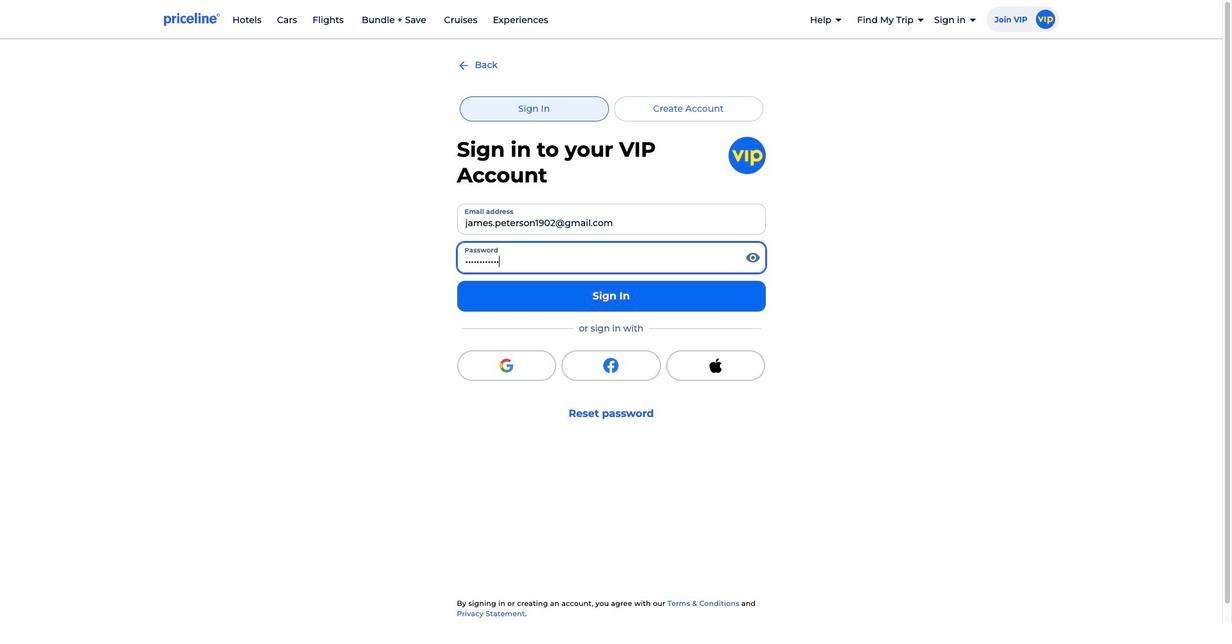 Task type: describe. For each thing, give the bounding box(es) containing it.
sign in with apple image
[[708, 359, 724, 374]]

sign in with google image
[[499, 359, 514, 374]]

Password password field
[[457, 243, 766, 274]]

priceline.com home image
[[164, 12, 220, 26]]



Task type: vqa. For each thing, say whether or not it's contained in the screenshot.
vip badge icon
yes



Task type: locate. For each thing, give the bounding box(es) containing it.
sign in with facebook image
[[604, 359, 619, 374]]

tab list
[[457, 97, 766, 122]]

vip logo image
[[728, 137, 766, 175]]

Email address text field
[[457, 204, 766, 235]]

vip badge icon image
[[1036, 10, 1055, 29]]



